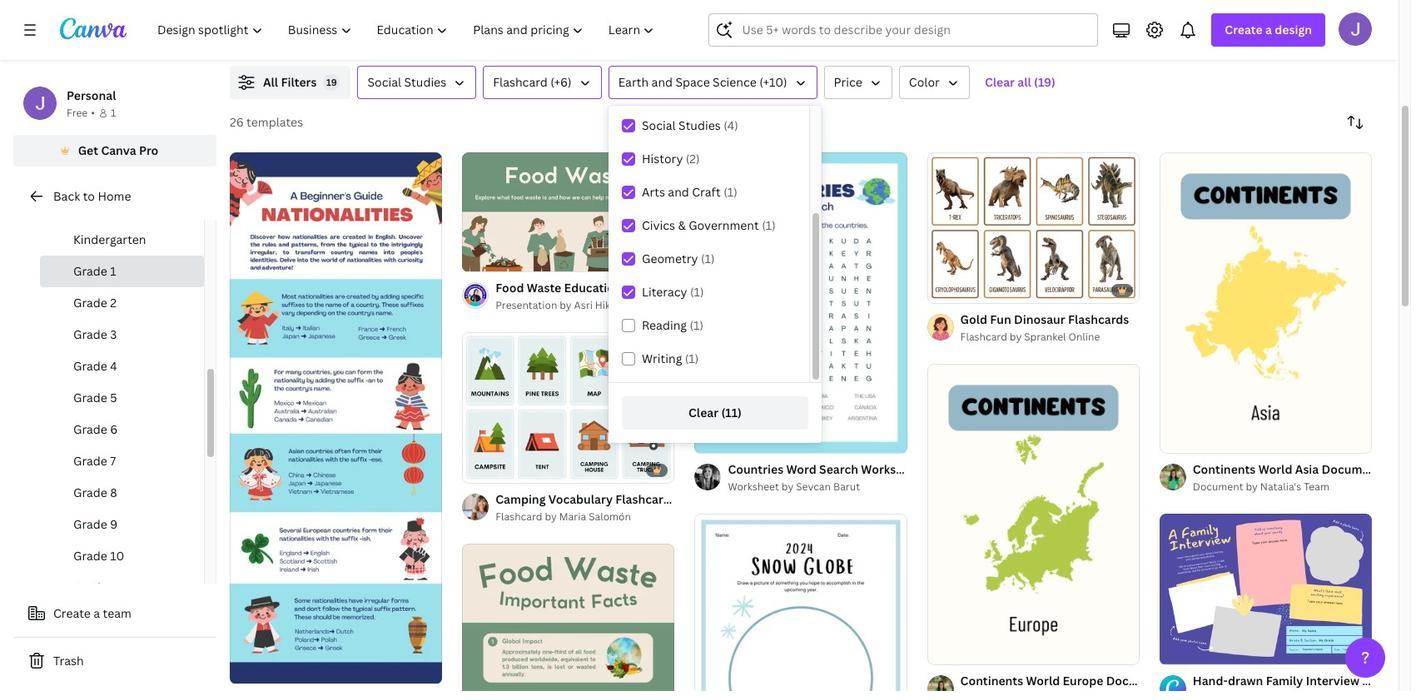 Task type: describe. For each thing, give the bounding box(es) containing it.
grade 2
[[73, 295, 117, 311]]

style inside countries word search worksheet blue in cute fun style worksheet by sevcan barut
[[1020, 461, 1049, 477]]

back to home
[[53, 188, 131, 204]]

hand-drawn family interview activity digital worksheet image
[[1160, 514, 1373, 665]]

by left asri
[[560, 298, 572, 312]]

all
[[263, 74, 278, 90]]

history (2)
[[642, 151, 700, 167]]

top level navigation element
[[147, 13, 669, 47]]

(1) for geometry (1)
[[701, 251, 715, 267]]

pre-school
[[73, 200, 134, 216]]

grade for grade 9
[[73, 516, 107, 532]]

grade for grade 8
[[73, 485, 107, 501]]

countries word search worksheet blue in cute fun style worksheet by sevcan barut
[[728, 461, 1049, 494]]

1 horizontal spatial 10
[[493, 251, 504, 264]]

6
[[110, 421, 118, 437]]

pre-school link
[[40, 192, 204, 224]]

create for create a team
[[53, 606, 91, 621]]

clear all (19)
[[985, 74, 1056, 90]]

civics
[[642, 217, 676, 233]]

geometry
[[642, 251, 698, 267]]

sevcan
[[796, 480, 831, 494]]

grade 5
[[73, 390, 117, 406]]

flashcards inside gold fun dinosaur flashcards flashcard by sprankel online
[[1069, 312, 1130, 328]]

personal
[[67, 87, 116, 103]]

writing (1)
[[642, 351, 699, 366]]

create a design
[[1226, 22, 1313, 37]]

create a design button
[[1212, 13, 1326, 47]]

flashcards inside camping vocabulary flashcards in colorful illustrative style flashcard by maria salomón
[[616, 492, 677, 507]]

literacy
[[642, 284, 688, 300]]

countries
[[728, 461, 784, 477]]

back to home link
[[13, 180, 217, 213]]

grade for grade 10
[[73, 548, 107, 564]]

interview
[[1307, 673, 1360, 689]]

2024 snow globe education worksheet in white teal and black lined graphic style image
[[695, 514, 908, 691]]

countries word search worksheet blue in cute fun style image
[[695, 153, 908, 453]]

social studies (4)
[[642, 117, 739, 133]]

illustrative
[[743, 492, 804, 507]]

maria
[[560, 510, 587, 524]]

grade 1
[[73, 263, 116, 279]]

team
[[1305, 480, 1330, 494]]

filters
[[281, 74, 317, 90]]

grade for grade 7
[[73, 453, 107, 469]]

food waste important facts educational infographic in green beige illustrative style image
[[462, 544, 675, 691]]

family
[[1267, 673, 1304, 689]]

free
[[67, 106, 88, 120]]

of for gold fun dinosaur flashcards
[[946, 283, 956, 296]]

grade 6 link
[[40, 414, 204, 446]]

26 templates
[[230, 114, 303, 130]]

free •
[[67, 106, 95, 120]]

1 of 10 link
[[462, 152, 675, 272]]

(+10)
[[760, 74, 788, 90]]

templates
[[247, 114, 303, 130]]

color
[[909, 74, 940, 90]]

11
[[110, 580, 123, 596]]

camping vocabulary flashcards in colorful illustrative style flashcard by maria salomón
[[496, 492, 836, 524]]

create for create a design
[[1226, 22, 1263, 37]]

0 horizontal spatial 10
[[110, 548, 124, 564]]

a for team
[[94, 606, 100, 621]]

grade for grade 5
[[73, 390, 107, 406]]

asri
[[574, 298, 593, 312]]

grade 5 link
[[40, 382, 204, 414]]

(+6)
[[551, 74, 572, 90]]

home
[[98, 188, 131, 204]]

in
[[953, 461, 964, 477]]

food waste educational presentation in beige green illustrative style image
[[462, 152, 675, 272]]

hand-drawn family interview activity d
[[1193, 673, 1412, 689]]

continents world asia document in yellow blue white illustrative style image
[[1160, 153, 1373, 453]]

studies for social studies
[[404, 74, 447, 90]]

•
[[91, 106, 95, 120]]

price
[[834, 74, 863, 90]]

reading
[[642, 317, 687, 333]]

presentation by asri hikmatunnisa link
[[496, 297, 675, 314]]

jacob simon image
[[1339, 12, 1373, 46]]

color button
[[899, 66, 970, 99]]

drawn
[[1229, 673, 1264, 689]]

grade for grade 3
[[73, 327, 107, 342]]

1 for flashcard by maria salomón
[[474, 463, 479, 476]]

dinosaur
[[1015, 312, 1066, 328]]

social for social studies (4)
[[642, 117, 676, 133]]

grade 4 link
[[40, 351, 204, 382]]

grade 11
[[73, 580, 123, 596]]

camping vocabulary flashcards in colorful illustrative style link
[[496, 491, 836, 509]]

all filters
[[263, 74, 317, 90]]

style inside camping vocabulary flashcards in colorful illustrative style flashcard by maria salomón
[[807, 492, 836, 507]]

craft
[[692, 184, 721, 200]]

natalia's
[[1261, 480, 1302, 494]]

grade for grade 11
[[73, 580, 107, 596]]

3
[[110, 327, 117, 342]]

presentation by asri hikmatunnisa
[[496, 298, 661, 312]]

flashcard inside button
[[493, 74, 548, 90]]

0 vertical spatial of
[[481, 251, 490, 264]]

worksheet by sevcan barut link
[[728, 479, 908, 496]]

grade 4
[[73, 358, 117, 374]]

(1) for writing (1)
[[685, 351, 699, 366]]

gold fun dinosaur flashcards flashcard by sprankel online
[[961, 312, 1130, 344]]

arts and craft (1)
[[642, 184, 738, 200]]

26
[[230, 114, 244, 130]]

(1) right government
[[762, 217, 776, 233]]

studies for social studies (4)
[[679, 117, 721, 133]]

grade 9 link
[[40, 509, 204, 541]]

(1) for literacy (1)
[[691, 284, 704, 300]]

(1) for reading (1)
[[690, 317, 704, 333]]

1 of 10
[[474, 251, 504, 264]]

fun inside gold fun dinosaur flashcards flashcard by sprankel online
[[991, 312, 1012, 328]]

hand-drawn family interview activity d link
[[1193, 672, 1412, 691]]

flashcard by maria salomón link
[[496, 509, 675, 526]]

1 of 5 link
[[462, 332, 675, 483]]

(1) right craft
[[724, 184, 738, 200]]

hikmatunnisa
[[595, 298, 661, 312]]

grade 8
[[73, 485, 117, 501]]

19 filter options selected element
[[324, 74, 340, 91]]

government
[[689, 217, 759, 233]]

by inside camping vocabulary flashcards in colorful illustrative style flashcard by maria salomón
[[545, 510, 557, 524]]

all
[[1018, 74, 1032, 90]]

5 inside grade 5 link
[[110, 390, 117, 406]]



Task type: vqa. For each thing, say whether or not it's contained in the screenshot.


Task type: locate. For each thing, give the bounding box(es) containing it.
grade for grade 1
[[73, 263, 107, 279]]

and right arts
[[668, 184, 690, 200]]

0 horizontal spatial a
[[94, 606, 100, 621]]

8
[[110, 485, 117, 501]]

d
[[1410, 673, 1412, 689]]

clear for clear (11)
[[689, 405, 719, 421]]

school
[[97, 200, 134, 216]]

flashcards
[[1069, 312, 1130, 328], [616, 492, 677, 507]]

1 vertical spatial create
[[53, 606, 91, 621]]

5 grade from the top
[[73, 390, 107, 406]]

0 vertical spatial create
[[1226, 22, 1263, 37]]

a for design
[[1266, 22, 1273, 37]]

10 up presentation
[[493, 251, 504, 264]]

in
[[680, 492, 691, 507]]

1 vertical spatial fun
[[997, 461, 1018, 477]]

2 up 3
[[110, 295, 117, 311]]

create a team button
[[13, 597, 217, 631]]

0 vertical spatial 5
[[110, 390, 117, 406]]

0 horizontal spatial create
[[53, 606, 91, 621]]

flashcards up "online"
[[1069, 312, 1130, 328]]

history
[[642, 151, 683, 167]]

sprankel
[[1025, 330, 1067, 344]]

grade 10
[[73, 548, 124, 564]]

1 for presentation by asri hikmatunnisa
[[474, 251, 479, 264]]

grade for grade 6
[[73, 421, 107, 437]]

by left maria
[[545, 510, 557, 524]]

(4)
[[724, 117, 739, 133]]

1 of 2
[[939, 283, 963, 296]]

(1) right the writing
[[685, 351, 699, 366]]

1 vertical spatial 5
[[493, 463, 498, 476]]

by
[[560, 298, 572, 312], [1010, 330, 1022, 344], [782, 480, 794, 494], [1247, 480, 1259, 494], [545, 510, 557, 524]]

0 horizontal spatial flashcards
[[616, 492, 677, 507]]

0 vertical spatial clear
[[985, 74, 1015, 90]]

earth and space science (+10) button
[[609, 66, 818, 99]]

1 horizontal spatial 2
[[958, 283, 963, 296]]

continents world europe document in green blue white illustrative style image
[[928, 364, 1140, 665]]

19
[[327, 76, 337, 88]]

1 of 5
[[474, 463, 498, 476]]

1 vertical spatial social
[[642, 117, 676, 133]]

grade for grade 2
[[73, 295, 107, 311]]

2 vertical spatial of
[[481, 463, 490, 476]]

a left the design
[[1266, 22, 1273, 37]]

grade left 6
[[73, 421, 107, 437]]

a inside button
[[94, 606, 100, 621]]

grade left 3
[[73, 327, 107, 342]]

kindergarten link
[[40, 224, 204, 256]]

flashcard down gold
[[961, 330, 1008, 344]]

Sort by button
[[1339, 106, 1373, 139]]

create inside 'dropdown button'
[[1226, 22, 1263, 37]]

0 vertical spatial social
[[368, 74, 402, 90]]

0 vertical spatial worksheet
[[862, 461, 922, 477]]

grade for grade 4
[[73, 358, 107, 374]]

design
[[1275, 22, 1313, 37]]

gold fun dinosaur flashcards image
[[928, 153, 1140, 303]]

1
[[111, 106, 116, 120], [474, 251, 479, 264], [110, 263, 116, 279], [939, 283, 944, 296], [474, 463, 479, 476]]

0 horizontal spatial style
[[807, 492, 836, 507]]

grade left 4
[[73, 358, 107, 374]]

0 horizontal spatial clear
[[689, 405, 719, 421]]

fun right cute
[[997, 461, 1018, 477]]

4
[[110, 358, 117, 374]]

0 horizontal spatial 5
[[110, 390, 117, 406]]

Search search field
[[743, 14, 1088, 46]]

social studies button
[[358, 66, 477, 99]]

0 vertical spatial flashcards
[[1069, 312, 1130, 328]]

clear for clear all (19)
[[985, 74, 1015, 90]]

1 vertical spatial a
[[94, 606, 100, 621]]

1 horizontal spatial style
[[1020, 461, 1049, 477]]

fun right gold
[[991, 312, 1012, 328]]

pre-
[[73, 200, 97, 216]]

and for craft
[[668, 184, 690, 200]]

a inside 'dropdown button'
[[1266, 22, 1273, 37]]

grade left the 7
[[73, 453, 107, 469]]

studies down top level navigation element
[[404, 74, 447, 90]]

0 vertical spatial style
[[1020, 461, 1049, 477]]

flashcard inside camping vocabulary flashcards in colorful illustrative style flashcard by maria salomón
[[496, 510, 543, 524]]

flashcards left in
[[616, 492, 677, 507]]

writing
[[642, 351, 682, 366]]

by left sprankel
[[1010, 330, 1022, 344]]

search
[[820, 461, 859, 477]]

flashcard
[[493, 74, 548, 90], [961, 330, 1008, 344], [496, 510, 543, 524]]

5 inside 1 of 5 link
[[493, 463, 498, 476]]

clear left (11)
[[689, 405, 719, 421]]

studies left the (4)
[[679, 117, 721, 133]]

document by natalia's team
[[1193, 480, 1330, 494]]

7 grade from the top
[[73, 453, 107, 469]]

grade 6
[[73, 421, 118, 437]]

(1) right reading
[[690, 317, 704, 333]]

1 horizontal spatial a
[[1266, 22, 1273, 37]]

by inside gold fun dinosaur flashcards flashcard by sprankel online
[[1010, 330, 1022, 344]]

trash link
[[13, 645, 217, 678]]

7
[[110, 453, 116, 469]]

0 horizontal spatial studies
[[404, 74, 447, 90]]

social right 19 filter options selected element
[[368, 74, 402, 90]]

(1) down civics & government (1)
[[701, 251, 715, 267]]

1 horizontal spatial clear
[[985, 74, 1015, 90]]

grade left the 8
[[73, 485, 107, 501]]

6 grade from the top
[[73, 421, 107, 437]]

0 vertical spatial 10
[[493, 251, 504, 264]]

document by natalia's team link
[[1193, 479, 1373, 496]]

1 vertical spatial clear
[[689, 405, 719, 421]]

and right the earth
[[652, 74, 673, 90]]

(1) right literacy
[[691, 284, 704, 300]]

1 horizontal spatial 5
[[493, 463, 498, 476]]

2 vertical spatial flashcard
[[496, 510, 543, 524]]

team
[[103, 606, 132, 621]]

grade left 9
[[73, 516, 107, 532]]

by inside countries word search worksheet blue in cute fun style worksheet by sevcan barut
[[782, 480, 794, 494]]

10 grade from the top
[[73, 548, 107, 564]]

grade 10 link
[[40, 541, 204, 572]]

cute
[[967, 461, 994, 477]]

1 horizontal spatial flashcards
[[1069, 312, 1130, 328]]

kindergarten
[[73, 232, 146, 247]]

reading (1)
[[642, 317, 704, 333]]

0 horizontal spatial worksheet
[[728, 480, 780, 494]]

0 horizontal spatial 2
[[110, 295, 117, 311]]

grade 2 link
[[40, 287, 204, 319]]

11 grade from the top
[[73, 580, 107, 596]]

canva
[[101, 142, 136, 158]]

create inside button
[[53, 606, 91, 621]]

earth
[[619, 74, 649, 90]]

civics & government (1)
[[642, 217, 776, 233]]

1 horizontal spatial social
[[642, 117, 676, 133]]

blue
[[925, 461, 951, 477]]

1 horizontal spatial create
[[1226, 22, 1263, 37]]

hand-
[[1193, 673, 1229, 689]]

studies inside button
[[404, 74, 447, 90]]

geometry (1)
[[642, 251, 715, 267]]

social studies
[[368, 74, 447, 90]]

0 vertical spatial studies
[[404, 74, 447, 90]]

social up history
[[642, 117, 676, 133]]

(11)
[[722, 405, 742, 421]]

0 vertical spatial fun
[[991, 312, 1012, 328]]

1 vertical spatial studies
[[679, 117, 721, 133]]

1 vertical spatial of
[[946, 283, 956, 296]]

grade 3 link
[[40, 319, 204, 351]]

and
[[652, 74, 673, 90], [668, 184, 690, 200]]

grade down grade 1
[[73, 295, 107, 311]]

worksheet left blue
[[862, 461, 922, 477]]

1 of 2 link
[[928, 152, 1140, 303]]

gold fun dinosaur flashcards link
[[961, 311, 1130, 329]]

None search field
[[709, 13, 1099, 47]]

nationalities infographic in white blue cute fun style image
[[230, 152, 442, 684]]

1 for flashcard by sprankel online
[[939, 283, 944, 296]]

flashcard down camping
[[496, 510, 543, 524]]

1 vertical spatial style
[[807, 492, 836, 507]]

1 vertical spatial worksheet
[[728, 480, 780, 494]]

camping vocabulary flashcards in colorful illustrative style image
[[462, 333, 675, 483]]

presentation
[[496, 298, 558, 312]]

0 vertical spatial and
[[652, 74, 673, 90]]

style down search
[[807, 492, 836, 507]]

a
[[1266, 22, 1273, 37], [94, 606, 100, 621]]

2 up gold
[[958, 283, 963, 296]]

grade 7
[[73, 453, 116, 469]]

social inside social studies button
[[368, 74, 402, 90]]

1 vertical spatial 10
[[110, 548, 124, 564]]

of
[[481, 251, 490, 264], [946, 283, 956, 296], [481, 463, 490, 476]]

8 grade from the top
[[73, 485, 107, 501]]

get canva pro
[[78, 142, 159, 158]]

trash
[[53, 653, 84, 669]]

style right cute
[[1020, 461, 1049, 477]]

and inside earth and space science (+10) button
[[652, 74, 673, 90]]

flashcard inside gold fun dinosaur flashcards flashcard by sprankel online
[[961, 330, 1008, 344]]

grade up create a team
[[73, 580, 107, 596]]

online
[[1069, 330, 1101, 344]]

get canva pro button
[[13, 135, 217, 167]]

grade down grade 4
[[73, 390, 107, 406]]

by down word
[[782, 480, 794, 494]]

4 grade from the top
[[73, 358, 107, 374]]

flashcard left (+6)
[[493, 74, 548, 90]]

0 vertical spatial a
[[1266, 22, 1273, 37]]

worksheet
[[862, 461, 922, 477], [728, 480, 780, 494]]

science
[[713, 74, 757, 90]]

pro
[[139, 142, 159, 158]]

clear (11) button
[[622, 396, 809, 430]]

clear left all
[[985, 74, 1015, 90]]

flashcard (+6)
[[493, 74, 572, 90]]

grade
[[73, 263, 107, 279], [73, 295, 107, 311], [73, 327, 107, 342], [73, 358, 107, 374], [73, 390, 107, 406], [73, 421, 107, 437], [73, 453, 107, 469], [73, 485, 107, 501], [73, 516, 107, 532], [73, 548, 107, 564], [73, 580, 107, 596]]

1 vertical spatial flashcards
[[616, 492, 677, 507]]

style
[[1020, 461, 1049, 477], [807, 492, 836, 507]]

literacy (1)
[[642, 284, 704, 300]]

create down grade 11
[[53, 606, 91, 621]]

arts
[[642, 184, 665, 200]]

3 grade from the top
[[73, 327, 107, 342]]

flashcard by sprankel online link
[[961, 329, 1130, 346]]

countries word search worksheet blue in cute fun style link
[[728, 461, 1049, 479]]

0 horizontal spatial social
[[368, 74, 402, 90]]

create
[[1226, 22, 1263, 37], [53, 606, 91, 621]]

1 vertical spatial and
[[668, 184, 690, 200]]

word
[[787, 461, 817, 477]]

2 grade from the top
[[73, 295, 107, 311]]

activity
[[1363, 673, 1407, 689]]

gold
[[961, 312, 988, 328]]

worksheet down countries
[[728, 480, 780, 494]]

5 down 4
[[110, 390, 117, 406]]

create left the design
[[1226, 22, 1263, 37]]

by left natalia's
[[1247, 480, 1259, 494]]

grade down grade 9
[[73, 548, 107, 564]]

vocabulary
[[549, 492, 613, 507]]

1 horizontal spatial worksheet
[[862, 461, 922, 477]]

of for camping vocabulary flashcards in colorful illustrative style
[[481, 463, 490, 476]]

1 vertical spatial flashcard
[[961, 330, 1008, 344]]

1 horizontal spatial studies
[[679, 117, 721, 133]]

9 grade from the top
[[73, 516, 107, 532]]

10 down grade 9 link
[[110, 548, 124, 564]]

0 vertical spatial flashcard
[[493, 74, 548, 90]]

(19)
[[1035, 74, 1056, 90]]

social for social studies
[[368, 74, 402, 90]]

fun inside countries word search worksheet blue in cute fun style worksheet by sevcan barut
[[997, 461, 1018, 477]]

a left team
[[94, 606, 100, 621]]

earth and space science (+10)
[[619, 74, 788, 90]]

5 up camping
[[493, 463, 498, 476]]

and for space
[[652, 74, 673, 90]]

1 grade from the top
[[73, 263, 107, 279]]

grade up grade 2
[[73, 263, 107, 279]]



